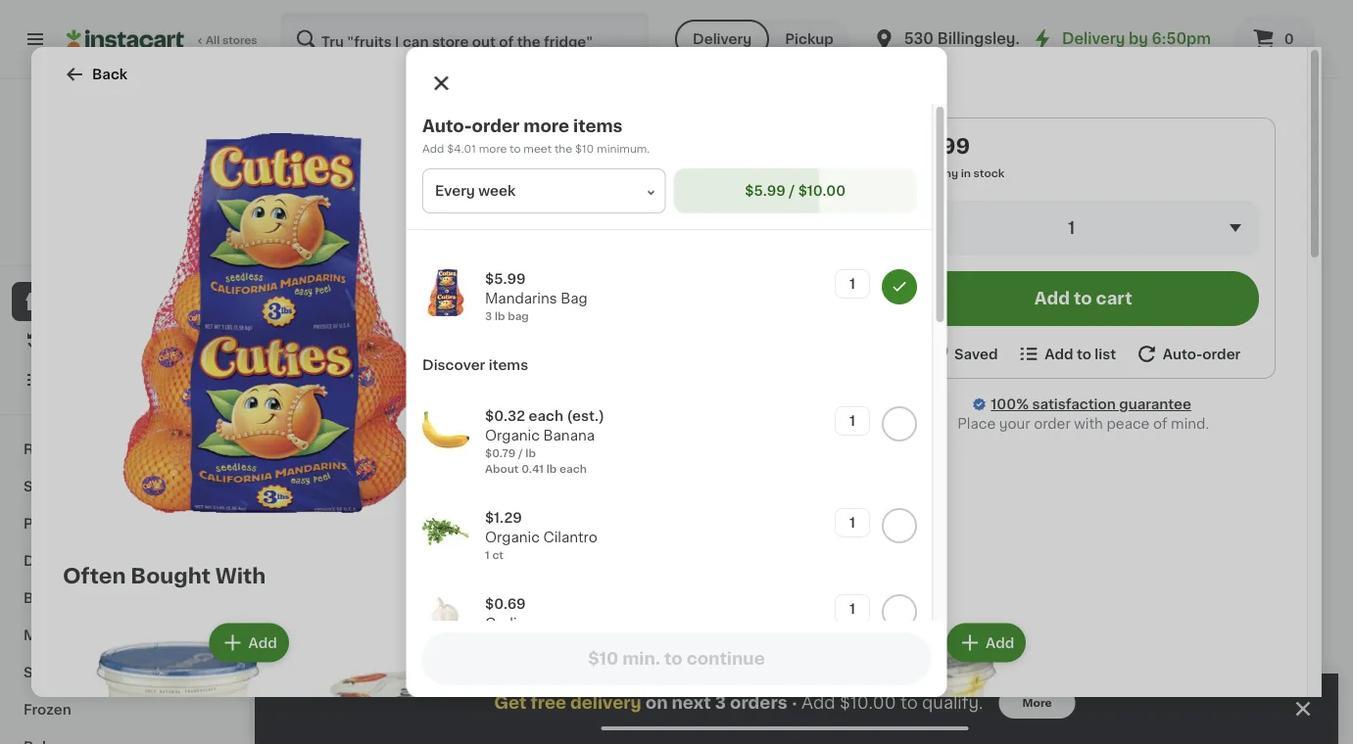 Task type: describe. For each thing, give the bounding box(es) containing it.
to inside treatment tracker modal dialog
[[900, 695, 918, 712]]

$4.01
[[447, 144, 476, 154]]

often
[[63, 566, 126, 587]]

qualify.
[[922, 695, 983, 712]]

organic banana image
[[422, 407, 469, 454]]

delivery for delivery by 6:50pm
[[1062, 32, 1125, 46]]

delivery for delivery
[[693, 32, 752, 46]]

$5.99 element
[[804, 335, 959, 360]]

free
[[531, 695, 566, 712]]

farmers
[[99, 195, 157, 209]]

to up blueberries
[[1077, 347, 1092, 361]]

fruit
[[359, 111, 410, 132]]

snacks & candy
[[24, 666, 140, 680]]

your
[[999, 417, 1030, 431]]

$5.99 / $10.00
[[745, 184, 845, 198]]

organic inside $0.32 each (est.) organic banana $0.79 / lb about 0.41 lb each
[[485, 429, 539, 443]]

item carousel region containing fresh fruit
[[294, 102, 1299, 478]]

bought
[[131, 566, 211, 587]]

all
[[1111, 115, 1127, 128]]

0 button
[[1235, 16, 1315, 63]]

about 0.43 lb each
[[464, 398, 566, 409]]

delivery by 6:50pm link
[[1031, 27, 1211, 51]]

1 vertical spatial items
[[488, 359, 528, 372]]

dairy & eggs
[[24, 555, 115, 568]]

6 inside $ 3 88 $4.49 organic raspberries 6 oz container
[[1145, 382, 1152, 393]]

100% inside button
[[50, 238, 80, 248]]

add inside auto-order more items add $4.01 more to meet the $10 minimum.
[[422, 144, 444, 154]]

container inside $ 3 88 $4.49 organic raspberries 6 oz container
[[1170, 382, 1224, 393]]

unselect item image
[[890, 278, 908, 296]]

1 button for organic banana
[[834, 407, 870, 436]]

fresh vegetables
[[294, 503, 482, 524]]

$5.99 for $5.99 / $10.00
[[745, 184, 785, 198]]

lb down the 32
[[334, 382, 345, 393]]

fresh for fresh vegetables
[[294, 503, 355, 524]]

orders
[[730, 695, 787, 712]]

mind.
[[1171, 417, 1209, 431]]

$0.32 each (est.) organic banana $0.79 / lb about 0.41 lb each
[[485, 410, 604, 475]]

frozen
[[24, 704, 71, 717]]

stores
[[222, 35, 257, 46]]

ingredients ingredients: mandarins read more
[[483, 183, 640, 236]]

(40+)
[[1130, 115, 1168, 128]]

sprouts for sprouts farmers market
[[40, 195, 96, 209]]

$5.99 mandarins bag 3 lb bag
[[485, 272, 587, 322]]

fresh for fresh fruit
[[294, 111, 355, 132]]

more inside ingredients ingredients: mandarins read more
[[523, 222, 560, 236]]

$1.29 organic cilantro 1 ct
[[485, 512, 597, 561]]

0.41 inside organic banana $0.79 / lb about 0.41 lb each
[[330, 398, 351, 409]]

order for auto-order more items add $4.01 more to meet the $10 minimum.
[[471, 118, 519, 135]]

add to list button
[[1016, 342, 1116, 366]]

mandarins bag image
[[422, 269, 469, 317]]

sprouts brands
[[24, 480, 132, 494]]

stock inside button
[[870, 402, 901, 413]]

1 vertical spatial 100% satisfaction guarantee
[[991, 398, 1192, 412]]

2 horizontal spatial /
[[789, 184, 795, 198]]

delivery button
[[675, 20, 769, 59]]

minimum.
[[596, 144, 649, 154]]

mandarins inside ingredients ingredients: mandarins read more
[[568, 203, 640, 217]]

guarantee inside "link"
[[1119, 398, 1192, 412]]

0 vertical spatial more
[[523, 118, 569, 135]]

add to list
[[1045, 347, 1116, 361]]

auto- for auto-order more items add $4.01 more to meet the $10 minimum.
[[422, 118, 471, 135]]

beverages
[[24, 592, 99, 606]]

all stores
[[206, 35, 257, 46]]

99 inside $ 6 99
[[1002, 338, 1017, 349]]

of
[[1153, 417, 1168, 431]]

market
[[160, 195, 210, 209]]

(est.) inside $0.32 each (est.) organic banana $0.79 / lb about 0.41 lb each
[[566, 410, 604, 423]]

100% satisfaction guarantee link
[[991, 395, 1192, 414]]

1 for organic cilantro
[[849, 516, 855, 530]]

$ for 0
[[298, 338, 305, 349]]

list
[[1095, 347, 1116, 361]]

1 button for mandarins bag
[[834, 269, 870, 299]]

satisfaction inside "link"
[[1032, 398, 1116, 412]]

0.41 inside $0.32 each (est.) organic banana $0.79 / lb about 0.41 lb each
[[521, 464, 543, 475]]

meat & seafood
[[24, 629, 137, 643]]

auto-order more items dialog
[[406, 47, 947, 745]]

in inside button
[[858, 402, 868, 413]]

$ 3 88 $4.49 organic raspberries 6 oz container
[[1145, 337, 1286, 393]]

place
[[958, 417, 996, 431]]

produce
[[24, 517, 83, 531]]

non-gmo
[[806, 708, 864, 718]]

fresh fruit
[[294, 111, 410, 132]]

auto-order more items add $4.01 more to meet the $10 minimum.
[[422, 118, 649, 154]]

product group containing 6
[[975, 172, 1129, 396]]

$10
[[575, 144, 594, 154]]

$0.79 inside $0.32 each (est.) organic banana $0.79 / lb about 0.41 lb each
[[485, 448, 515, 459]]

530 billingsley road button
[[873, 12, 1059, 67]]

snacks
[[24, 666, 75, 680]]

banana for 0
[[464, 363, 516, 377]]

6:50pm
[[1152, 32, 1211, 46]]

item carousel region containing fresh vegetables
[[294, 494, 1299, 745]]

each down about 0.43 lb each
[[528, 410, 563, 423]]

1 for mandarins bag
[[849, 277, 855, 291]]

place your order with peace of mind.
[[958, 417, 1209, 431]]

garlic image
[[422, 595, 469, 642]]

$10.00 inside treatment tracker modal dialog
[[840, 695, 896, 712]]

recipes
[[24, 443, 81, 457]]

3 inside $5.99 mandarins bag 3 lb bag
[[485, 311, 492, 322]]

mandarins bag 3 lb bag
[[483, 119, 645, 162]]

$5.99 for $5.99
[[908, 136, 970, 156]]

recipes link
[[12, 431, 238, 468]]

1 for garlic
[[849, 603, 855, 616]]

organic cilantro image
[[422, 509, 469, 556]]

add to cart button
[[908, 271, 1259, 326]]

brands
[[82, 480, 132, 494]]

read
[[483, 222, 519, 236]]

ct
[[492, 550, 503, 561]]

lb up $1.29 organic cilantro 1 ct
[[546, 464, 556, 475]]

0 for 0 banana
[[475, 337, 490, 358]]

oz
[[1155, 382, 1168, 393]]

auto-order
[[1163, 347, 1241, 361]]

•
[[791, 696, 798, 711]]

delivery
[[570, 695, 642, 712]]

organic inside $1.29 organic cilantro 1 ct
[[485, 531, 539, 545]]

$0.69
[[485, 598, 525, 611]]

organic banana $0.79 / lb about 0.41 lb each
[[294, 363, 404, 409]]

bag inside mandarins bag 3 lb bag
[[512, 148, 539, 162]]

each inside organic banana $0.79 / lb about 0.41 lb each
[[367, 398, 393, 409]]

order for auto-order
[[1203, 347, 1241, 361]]

get
[[494, 695, 527, 712]]

banana inside $0.32 each (est.) organic banana $0.79 / lb about 0.41 lb each
[[543, 429, 594, 443]]

100% satisfaction guarantee inside button
[[50, 238, 208, 248]]

$0.79 inside organic banana $0.79 / lb about 0.41 lb each
[[294, 382, 325, 393]]

$1.50 element
[[464, 727, 619, 745]]

/ inside $0.32 each (est.) organic banana $0.79 / lb about 0.41 lb each
[[518, 448, 522, 459]]

cart
[[1096, 291, 1132, 307]]

32
[[322, 338, 336, 349]]

sprouts farmers market link
[[40, 102, 210, 212]]

dairy
[[24, 555, 62, 568]]

sprouts brands link
[[12, 468, 238, 506]]

each up cilantro
[[559, 464, 586, 475]]

organic inside organic banana $0.79 / lb about 0.41 lb each
[[294, 363, 349, 377]]

each up $0.32 each (est.) organic banana $0.79 / lb about 0.41 lb each
[[540, 398, 566, 409]]

1 inside $1.29 organic cilantro 1 ct
[[485, 550, 489, 561]]

each (est.)
[[344, 336, 428, 351]]

delivery by 6:50pm
[[1062, 32, 1211, 46]]

$3.50 original price: $3.99 element
[[804, 727, 959, 745]]

road
[[1019, 32, 1059, 46]]

billingsley
[[937, 32, 1016, 46]]

about up the $0.32
[[464, 398, 497, 409]]

bag inside mandarins bag 3 lb bag
[[603, 119, 645, 140]]



Task type: vqa. For each thing, say whether or not it's contained in the screenshot.
Milk
no



Task type: locate. For each thing, give the bounding box(es) containing it.
non-
[[348, 316, 376, 326], [1029, 316, 1057, 326], [1199, 316, 1227, 326], [348, 708, 376, 718], [518, 708, 546, 718], [806, 708, 834, 718], [689, 708, 717, 718], [1147, 708, 1175, 718]]

0 horizontal spatial bag
[[560, 292, 587, 306]]

$0.69 garlic
[[485, 598, 525, 631]]

1 horizontal spatial 100% satisfaction guarantee
[[991, 398, 1192, 412]]

6 up pint
[[986, 337, 1000, 358]]

$
[[298, 338, 305, 349], [979, 338, 986, 349], [1149, 338, 1156, 349], [808, 730, 816, 741], [638, 730, 645, 741]]

item carousel region
[[294, 102, 1299, 478], [294, 494, 1299, 745]]

(est.)
[[386, 336, 428, 351], [566, 410, 604, 423]]

more right $4.01
[[478, 144, 506, 154]]

fresh
[[294, 111, 355, 132], [294, 503, 355, 524]]

mandarins inside $5.99 mandarins bag 3 lb bag
[[485, 292, 557, 306]]

sprouts farmers market logo image
[[82, 102, 168, 188]]

/
[[789, 184, 795, 198], [327, 382, 332, 393], [518, 448, 522, 459]]

2 vertical spatial /
[[518, 448, 522, 459]]

1 vertical spatial $0.79
[[485, 448, 515, 459]]

100% satisfaction guarantee button
[[30, 231, 219, 251]]

each inside "$0.32 each (estimated)" element
[[344, 336, 382, 351]]

$ inside $ 3 88 $4.49 organic raspberries 6 oz container
[[1149, 338, 1156, 349]]

0 vertical spatial bag
[[603, 119, 645, 140]]

lb left meet
[[495, 148, 508, 162]]

1 horizontal spatial 0
[[475, 337, 490, 358]]

100% satisfaction guarantee down farmers
[[50, 238, 208, 248]]

3 right $4.01
[[483, 148, 492, 162]]

2 vertical spatial &
[[78, 666, 90, 680]]

banana for organic
[[352, 363, 404, 377]]

$ left 50
[[808, 730, 816, 741]]

$5.99 for $5.99 mandarins bag 3 lb bag
[[485, 272, 525, 286]]

view all (40+) button
[[1065, 102, 1190, 141]]

mandarins down minimum.
[[568, 203, 640, 217]]

1 for organic banana
[[849, 414, 855, 428]]

0 vertical spatial mandarins
[[483, 119, 598, 140]]

candy
[[93, 666, 140, 680]]

0 vertical spatial 100% satisfaction guarantee
[[50, 238, 208, 248]]

&
[[65, 555, 76, 568], [63, 629, 75, 643], [78, 666, 90, 680]]

1 vertical spatial guarantee
[[1119, 398, 1192, 412]]

& left candy
[[78, 666, 90, 680]]

fresh left fruit
[[294, 111, 355, 132]]

0 banana
[[464, 337, 516, 377]]

order left with
[[1034, 417, 1071, 431]]

1 vertical spatial /
[[327, 382, 332, 393]]

banana down "$0.32 each (estimated)" element
[[352, 363, 404, 377]]

1 horizontal spatial items
[[573, 118, 622, 135]]

(est.) inside "$0.32 each (estimated)" element
[[386, 336, 428, 351]]

blueberries
[[1033, 363, 1112, 377]]

sprouts left farmers
[[40, 195, 96, 209]]

snacks & candy link
[[12, 655, 238, 692]]

2 horizontal spatial banana
[[543, 429, 594, 443]]

$0.79 down $ 0 32
[[294, 382, 325, 393]]

0 vertical spatial (est.)
[[386, 336, 428, 351]]

1 vertical spatial sprouts
[[24, 480, 79, 494]]

organic inside $ 3 88 $4.49 organic raspberries 6 oz container
[[1145, 363, 1200, 377]]

cilantro
[[543, 531, 597, 545]]

ingredients:
[[483, 203, 565, 217]]

100% satisfaction guarantee up with
[[991, 398, 1192, 412]]

frozen link
[[12, 692, 238, 729]]

container inside organic blueberries 1 pint container
[[1006, 382, 1060, 393]]

beverages link
[[12, 580, 238, 617]]

1 horizontal spatial /
[[518, 448, 522, 459]]

many
[[927, 168, 958, 179], [824, 402, 855, 413], [314, 418, 345, 428], [484, 418, 515, 428]]

1 item carousel region from the top
[[294, 102, 1299, 478]]

bag up ingredients
[[512, 148, 539, 162]]

1 vertical spatial mandarins
[[568, 203, 640, 217]]

1 button for garlic
[[834, 595, 870, 624]]

0 horizontal spatial 100%
[[50, 238, 80, 248]]

2 horizontal spatial 0
[[1284, 32, 1294, 46]]

view
[[1073, 115, 1107, 128]]

fresh left the vegetables
[[294, 503, 355, 524]]

more button
[[999, 688, 1076, 719]]

items up 0.43
[[488, 359, 528, 372]]

0 horizontal spatial 100% satisfaction guarantee
[[50, 238, 208, 248]]

1 fresh from the top
[[294, 111, 355, 132]]

organic non-gmo
[[296, 316, 405, 326], [977, 316, 1086, 326], [1147, 316, 1256, 326], [296, 708, 405, 718], [466, 708, 576, 718], [636, 708, 746, 718]]

0 horizontal spatial (est.)
[[386, 336, 428, 351]]

order inside button
[[1203, 347, 1241, 361]]

0 vertical spatial 99
[[1002, 338, 1017, 349]]

1 vertical spatial 6
[[1145, 382, 1152, 393]]

satisfaction up place your order with peace of mind.
[[1032, 398, 1116, 412]]

$5.99
[[908, 136, 970, 156], [745, 184, 785, 198], [485, 272, 525, 286]]

2 horizontal spatial order
[[1203, 347, 1241, 361]]

1 horizontal spatial $0.79
[[485, 448, 515, 459]]

3 right next
[[715, 695, 726, 712]]

banana inside organic banana $0.79 / lb about 0.41 lb each
[[352, 363, 404, 377]]

main content
[[255, 78, 1339, 745]]

1 vertical spatial 99
[[662, 730, 677, 741]]

bag up 0 banana on the left of page
[[507, 311, 528, 322]]

$10.00 inside auto-order more items dialog
[[798, 184, 845, 198]]

$ left the 32
[[298, 338, 305, 349]]

& for snacks
[[78, 666, 90, 680]]

1 vertical spatial satisfaction
[[1032, 398, 1116, 412]]

3 up 0 banana on the left of page
[[485, 311, 492, 322]]

about inside organic banana $0.79 / lb about 0.41 lb each
[[294, 398, 327, 409]]

2 item carousel region from the top
[[294, 494, 1299, 745]]

back button
[[63, 63, 127, 86]]

satisfaction inside button
[[82, 238, 148, 248]]

guarantee inside button
[[151, 238, 208, 248]]

1 container from the left
[[1006, 382, 1060, 393]]

2 1 button from the top
[[834, 407, 870, 436]]

sprouts
[[40, 195, 96, 209], [24, 480, 79, 494]]

0 for 0
[[1284, 32, 1294, 46]]

0 horizontal spatial 99
[[662, 730, 677, 741]]

$ down delivery
[[638, 730, 645, 741]]

& for dairy
[[65, 555, 76, 568]]

lb up 0 banana on the left of page
[[494, 311, 505, 322]]

0 vertical spatial 0.41
[[330, 398, 351, 409]]

0 horizontal spatial $5.99
[[485, 272, 525, 286]]

0 vertical spatial bag
[[512, 148, 539, 162]]

more
[[1023, 698, 1052, 709]]

99 right saved
[[1002, 338, 1017, 349]]

1 horizontal spatial container
[[1170, 382, 1224, 393]]

0 horizontal spatial guarantee
[[151, 238, 208, 248]]

discover
[[422, 359, 485, 372]]

bag
[[512, 148, 539, 162], [507, 311, 528, 322]]

1 vertical spatial fresh
[[294, 503, 355, 524]]

50
[[831, 730, 846, 741]]

$0.32 each (estimated) element
[[294, 335, 448, 360]]

0 horizontal spatial 6
[[986, 337, 1000, 358]]

to left meet
[[509, 144, 520, 154]]

pickup
[[785, 32, 834, 46]]

treatment tracker modal dialog
[[255, 674, 1339, 745]]

0 inside 'button'
[[1284, 32, 1294, 46]]

more up meet
[[523, 118, 569, 135]]

4 1 button from the top
[[834, 595, 870, 624]]

auto- for auto-order
[[1163, 347, 1203, 361]]

0 vertical spatial items
[[573, 118, 622, 135]]

0 vertical spatial item carousel region
[[294, 102, 1299, 478]]

order up $4.01
[[471, 118, 519, 135]]

0 horizontal spatial auto-
[[422, 118, 471, 135]]

1 horizontal spatial 0.41
[[521, 464, 543, 475]]

1 horizontal spatial 99
[[1002, 338, 1017, 349]]

$3.88 original price: $4.49 element
[[1145, 335, 1299, 360]]

0.41 down $ 0 32
[[330, 398, 351, 409]]

(est.) up discover on the left of page
[[386, 336, 428, 351]]

1 vertical spatial (est.)
[[566, 410, 604, 423]]

0 horizontal spatial order
[[471, 118, 519, 135]]

meet
[[523, 144, 551, 154]]

$ inside $ 0 32
[[298, 338, 305, 349]]

0 horizontal spatial /
[[327, 382, 332, 393]]

1 horizontal spatial $5.99
[[745, 184, 785, 198]]

saved
[[954, 347, 998, 361]]

order inside auto-order more items add $4.01 more to meet the $10 minimum.
[[471, 118, 519, 135]]

with
[[215, 566, 266, 587]]

next
[[672, 695, 711, 712]]

(est.) right the $0.32
[[566, 410, 604, 423]]

stock
[[974, 168, 1005, 179], [870, 402, 901, 413], [360, 418, 391, 428], [530, 418, 561, 428]]

0 vertical spatial satisfaction
[[82, 238, 148, 248]]

all
[[206, 35, 220, 46]]

about down $ 0 32
[[294, 398, 327, 409]]

items up $10
[[573, 118, 622, 135]]

1 horizontal spatial satisfaction
[[1032, 398, 1116, 412]]

many in stock
[[927, 168, 1005, 179], [824, 402, 901, 413], [314, 418, 391, 428], [484, 418, 561, 428]]

1 horizontal spatial banana
[[464, 363, 516, 377]]

0 horizontal spatial items
[[488, 359, 528, 372]]

peace
[[1107, 417, 1150, 431]]

2 fresh from the top
[[294, 503, 355, 524]]

delivery left pickup
[[693, 32, 752, 46]]

add inside treatment tracker modal dialog
[[802, 695, 836, 712]]

on
[[646, 695, 668, 712]]

bag inside $5.99 mandarins bag 3 lb bag
[[560, 292, 587, 306]]

0 vertical spatial $0.79
[[294, 382, 325, 393]]

0 inside 0 banana
[[475, 337, 490, 358]]

$1.29
[[485, 512, 522, 525]]

1 vertical spatial more
[[478, 144, 506, 154]]

add $4.01 more to meet the $10 minimum. status
[[422, 141, 917, 157]]

0 vertical spatial &
[[65, 555, 76, 568]]

banana up 0.43
[[464, 363, 516, 377]]

1 vertical spatial auto-
[[1163, 347, 1203, 361]]

0.41 up $1.29
[[521, 464, 543, 475]]

& right meat
[[63, 629, 75, 643]]

bag inside $5.99 mandarins bag 3 lb bag
[[507, 311, 528, 322]]

container down auto-order on the top right of page
[[1170, 382, 1224, 393]]

add
[[422, 144, 444, 154], [404, 189, 433, 203], [745, 189, 773, 203], [915, 189, 943, 203], [1085, 189, 1113, 203], [1255, 189, 1284, 203], [1035, 291, 1070, 307], [1045, 347, 1073, 361], [404, 581, 433, 595], [915, 581, 943, 595], [248, 637, 277, 650], [494, 637, 523, 650], [740, 637, 769, 650], [986, 637, 1014, 650], [802, 695, 836, 712]]

main content containing fresh fruit
[[255, 78, 1339, 745]]

many in stock button
[[804, 172, 959, 419]]

by
[[1129, 32, 1148, 46]]

many inside button
[[824, 402, 855, 413]]

organic blueberries 1 pint container
[[975, 363, 1112, 393]]

meat
[[24, 629, 60, 643]]

read more button
[[483, 219, 560, 239]]

100% down sprouts farmers market
[[50, 238, 80, 248]]

0 vertical spatial guarantee
[[151, 238, 208, 248]]

raspberries
[[1203, 363, 1286, 377]]

lb down "$0.32 each (estimated)" element
[[354, 398, 364, 409]]

0 vertical spatial 100%
[[50, 238, 80, 248]]

view all (40+)
[[1073, 115, 1168, 128]]

service type group
[[675, 20, 849, 59]]

container right pint
[[1006, 382, 1060, 393]]

instacart logo image
[[67, 27, 184, 51]]

mandarins inside mandarins bag 3 lb bag
[[483, 119, 598, 140]]

100% up your
[[991, 398, 1029, 412]]

1 horizontal spatial auto-
[[1163, 347, 1203, 361]]

mandarins up 0 banana on the left of page
[[485, 292, 557, 306]]

to up $3.50 original price: $3.99 element
[[900, 695, 918, 712]]

more down ingredients:
[[523, 222, 560, 236]]

0 vertical spatial 6
[[986, 337, 1000, 358]]

guarantee down oz
[[1119, 398, 1192, 412]]

2 vertical spatial mandarins
[[485, 292, 557, 306]]

auto-order button
[[1135, 342, 1241, 366]]

each right the 32
[[344, 336, 382, 351]]

$0.79 down the $0.32
[[485, 448, 515, 459]]

sprouts farmers market
[[40, 195, 210, 209]]

delivery left by
[[1062, 32, 1125, 46]]

with
[[1074, 417, 1103, 431]]

1 vertical spatial $10.00
[[840, 695, 896, 712]]

about inside $0.32 each (est.) organic banana $0.79 / lb about 0.41 lb each
[[485, 464, 518, 475]]

0 vertical spatial sprouts
[[40, 195, 96, 209]]

$ left 88
[[1149, 338, 1156, 349]]

3 inside $ 3 88 $4.49 organic raspberries 6 oz container
[[1156, 337, 1170, 358]]

2 vertical spatial more
[[523, 222, 560, 236]]

2 horizontal spatial $5.99
[[908, 136, 970, 156]]

3 inside treatment tracker modal dialog
[[715, 695, 726, 712]]

$ for 6
[[979, 338, 986, 349]]

$ for 3
[[1149, 338, 1156, 349]]

1 horizontal spatial 100%
[[991, 398, 1029, 412]]

0 vertical spatial $5.99
[[908, 136, 970, 156]]

banana down about 0.43 lb each
[[543, 429, 594, 443]]

0 horizontal spatial banana
[[352, 363, 404, 377]]

None search field
[[280, 12, 650, 67]]

2 container from the left
[[1170, 382, 1224, 393]]

order up raspberries
[[1203, 347, 1241, 361]]

0 horizontal spatial 0
[[305, 337, 320, 358]]

auto- inside button
[[1163, 347, 1203, 361]]

vegetables
[[359, 503, 482, 524]]

sprouts for sprouts brands
[[24, 480, 79, 494]]

$0.79
[[294, 382, 325, 393], [485, 448, 515, 459]]

guarantee down market
[[151, 238, 208, 248]]

& left eggs
[[65, 555, 76, 568]]

1 1 button from the top
[[834, 269, 870, 299]]

0 horizontal spatial container
[[1006, 382, 1060, 393]]

100% inside "link"
[[991, 398, 1029, 412]]

produce link
[[12, 506, 238, 543]]

each
[[344, 336, 382, 351], [367, 398, 393, 409], [540, 398, 566, 409], [528, 410, 563, 423], [559, 464, 586, 475]]

6 left oz
[[1145, 382, 1152, 393]]

1 button for organic cilantro
[[834, 509, 870, 538]]

1 vertical spatial bag
[[560, 292, 587, 306]]

$ 6 99
[[979, 337, 1017, 358]]

1 vertical spatial order
[[1203, 347, 1241, 361]]

& for meat
[[63, 629, 75, 643]]

each down "$0.32 each (estimated)" element
[[367, 398, 393, 409]]

1 vertical spatial item carousel region
[[294, 494, 1299, 745]]

0 horizontal spatial 0.41
[[330, 398, 351, 409]]

2 vertical spatial order
[[1034, 417, 1071, 431]]

$ inside $ 6 99
[[979, 338, 986, 349]]

1 horizontal spatial guarantee
[[1119, 398, 1192, 412]]

add to cart
[[1035, 291, 1132, 307]]

order
[[471, 118, 519, 135], [1203, 347, 1241, 361], [1034, 417, 1071, 431]]

about up $1.29
[[485, 464, 518, 475]]

about
[[294, 398, 327, 409], [464, 398, 497, 409], [485, 464, 518, 475]]

1 vertical spatial bag
[[507, 311, 528, 322]]

$5.99 inside $5.99 mandarins bag 3 lb bag
[[485, 272, 525, 286]]

3 1 button from the top
[[834, 509, 870, 538]]

pint
[[982, 382, 1004, 393]]

product group
[[294, 172, 448, 435], [464, 172, 619, 435], [634, 172, 789, 439], [804, 172, 959, 419], [975, 172, 1129, 396], [1145, 172, 1299, 396], [294, 564, 448, 745], [804, 564, 959, 745], [63, 620, 293, 745], [308, 620, 539, 745], [554, 620, 784, 745], [800, 620, 1030, 745]]

dairy & eggs link
[[12, 543, 238, 580]]

99 down on
[[662, 730, 677, 741]]

1 horizontal spatial bag
[[603, 119, 645, 140]]

2 vertical spatial $5.99
[[485, 272, 525, 286]]

3 inside mandarins bag 3 lb bag
[[483, 148, 492, 162]]

to left cart
[[1074, 291, 1092, 307]]

1 vertical spatial $5.99
[[745, 184, 785, 198]]

3 left 88
[[1156, 337, 1170, 358]]

1 horizontal spatial delivery
[[1062, 32, 1125, 46]]

0 vertical spatial auto-
[[422, 118, 471, 135]]

99
[[1002, 338, 1017, 349], [662, 730, 677, 741]]

1 vertical spatial 100%
[[991, 398, 1029, 412]]

lb down about 0.43 lb each
[[525, 448, 535, 459]]

product group containing 3
[[1145, 172, 1299, 396]]

bag up minimum.
[[603, 119, 645, 140]]

auto- inside auto-order more items add $4.01 more to meet the $10 minimum.
[[422, 118, 471, 135]]

many in stock inside button
[[824, 402, 901, 413]]

organic inside organic blueberries 1 pint container
[[975, 363, 1029, 377]]

1 vertical spatial &
[[63, 629, 75, 643]]

530
[[904, 32, 934, 46]]

satisfaction down sprouts farmers market
[[82, 238, 148, 248]]

0 horizontal spatial $0.79
[[294, 382, 325, 393]]

items
[[573, 118, 622, 135], [488, 359, 528, 372]]

lb inside $5.99 mandarins bag 3 lb bag
[[494, 311, 505, 322]]

0 horizontal spatial delivery
[[693, 32, 752, 46]]

add button
[[367, 178, 443, 214], [707, 178, 783, 214], [877, 178, 953, 214], [1048, 178, 1123, 214], [1218, 178, 1293, 214], [367, 570, 443, 606], [877, 570, 953, 606], [211, 626, 287, 661], [457, 626, 533, 661], [703, 626, 778, 661], [949, 626, 1024, 661]]

delivery inside 'button'
[[693, 32, 752, 46]]

auto-
[[422, 118, 471, 135], [1163, 347, 1203, 361]]

lb right 0.43
[[527, 398, 537, 409]]

0 horizontal spatial satisfaction
[[82, 238, 148, 248]]

1 horizontal spatial order
[[1034, 417, 1071, 431]]

bag
[[603, 119, 645, 140], [560, 292, 587, 306]]

1 horizontal spatial 6
[[1145, 382, 1152, 393]]

0 vertical spatial /
[[789, 184, 795, 198]]

items inside auto-order more items add $4.01 more to meet the $10 minimum.
[[573, 118, 622, 135]]

1 horizontal spatial (est.)
[[566, 410, 604, 423]]

1 inside organic blueberries 1 pint container
[[975, 382, 979, 393]]

0 vertical spatial $10.00
[[798, 184, 845, 198]]

bag down ingredients ingredients: mandarins read more
[[560, 292, 587, 306]]

often bought with
[[63, 566, 266, 587]]

mandarins up meet
[[483, 119, 598, 140]]

lb inside mandarins bag 3 lb bag
[[495, 148, 508, 162]]

0 vertical spatial fresh
[[294, 111, 355, 132]]

all stores link
[[67, 12, 259, 67]]

/ inside organic banana $0.79 / lb about 0.41 lb each
[[327, 382, 332, 393]]

0 vertical spatial order
[[471, 118, 519, 135]]

to inside auto-order more items add $4.01 more to meet the $10 minimum.
[[509, 144, 520, 154]]

sprouts down recipes
[[24, 480, 79, 494]]

$4.49
[[1194, 344, 1234, 357]]

1 vertical spatial 0.41
[[521, 464, 543, 475]]

$ up pint
[[979, 338, 986, 349]]



